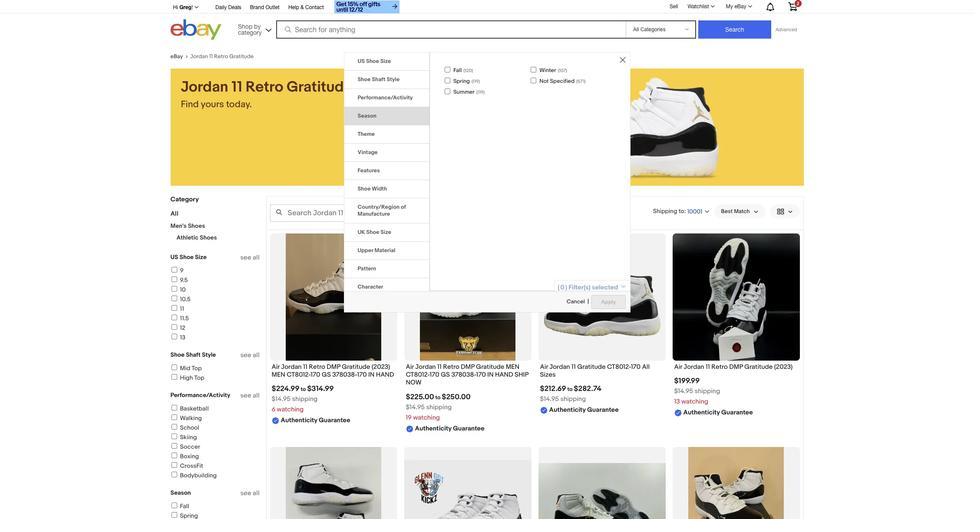 Task type: locate. For each thing, give the bounding box(es) containing it.
see
[[240, 254, 251, 262], [240, 351, 251, 360], [240, 392, 251, 400], [240, 490, 251, 498]]

( inside spring ( 119 )
[[472, 79, 473, 84]]

0 vertical spatial season
[[358, 112, 377, 119]]

watchlist
[[688, 3, 709, 10]]

2 see all button from the top
[[240, 351, 260, 360]]

performance/activity up theme
[[358, 94, 413, 101]]

$14.95 inside $225.00 to $250.00 $14.95 shipping 19 watching
[[406, 403, 425, 412]]

3 see from the top
[[240, 392, 251, 400]]

watching
[[682, 398, 709, 406], [277, 406, 304, 414], [413, 414, 440, 422]]

spring
[[453, 78, 470, 85]]

to right $212.69
[[568, 386, 573, 393]]

( inside fall ( 120 )
[[464, 68, 465, 73]]

in left ship
[[487, 371, 494, 379]]

4 see from the top
[[240, 490, 251, 498]]

0 horizontal spatial style
[[202, 351, 216, 359]]

1 vertical spatial us shoe size
[[171, 254, 207, 261]]

2 in from the left
[[487, 371, 494, 379]]

2 gs from the left
[[441, 371, 450, 379]]

gs up $250.00
[[441, 371, 450, 379]]

1 vertical spatial style
[[202, 351, 216, 359]]

1 vertical spatial fall
[[180, 503, 189, 510]]

shipping inside $225.00 to $250.00 $14.95 shipping 19 watching
[[426, 403, 452, 412]]

fall left 120
[[453, 67, 462, 74]]

to for $212.69
[[568, 386, 573, 393]]

to inside $212.69 to $282.74 $14.95 shipping
[[568, 386, 573, 393]]

1 378038- from the left
[[332, 371, 357, 379]]

watching inside "$224.99 to $314.99 $14.95 shipping 6 watching"
[[277, 406, 304, 414]]

2 378038- from the left
[[452, 371, 476, 379]]

( inside not specified ( 571 )
[[577, 79, 578, 84]]

authenticity guarantee down $225.00 to $250.00 $14.95 shipping 19 watching at left
[[415, 425, 485, 433]]

all for shoe shaft style
[[253, 351, 260, 360]]

Apply submit
[[592, 295, 626, 309]]

men
[[506, 363, 520, 371], [272, 371, 285, 379]]

air up $224.99
[[272, 363, 280, 371]]

air jordan 11 gratitude ct8012-170  all sizes image
[[538, 248, 666, 347]]

school link
[[170, 424, 199, 432]]

0 horizontal spatial dmp
[[327, 363, 340, 371]]

Fall checkbox
[[171, 503, 177, 509]]

10.5 link
[[170, 296, 191, 303]]

to for $224.99
[[301, 386, 306, 393]]

2 vertical spatial size
[[195, 254, 207, 261]]

see for shoe shaft style
[[240, 351, 251, 360]]

2 horizontal spatial ct8012-
[[607, 363, 631, 371]]

ebay link
[[171, 53, 190, 60]]

$225.00 to $250.00 $14.95 shipping 19 watching
[[406, 393, 471, 422]]

to right $225.00
[[435, 394, 441, 401]]

upper
[[358, 247, 373, 254]]

170 inside air jordan 11 gratitude ct8012-170  all sizes
[[631, 363, 641, 371]]

0 vertical spatial top
[[192, 365, 202, 372]]

jordan inside air jordan 11 gratitude ct8012-170  all sizes
[[550, 363, 570, 371]]

shoes up athletic
[[188, 222, 205, 230]]

to inside "$224.99 to $314.99 $14.95 shipping 6 watching"
[[301, 386, 306, 393]]

banner
[[171, 0, 804, 42]]

retro up $250.00
[[443, 363, 460, 371]]

authenticity guarantee for $250.00
[[415, 425, 485, 433]]

$14.95 inside $212.69 to $282.74 $14.95 shipping
[[540, 395, 559, 404]]

119
[[473, 79, 479, 84], [478, 90, 484, 95]]

retro for $199.99
[[712, 363, 728, 371]]

us shoe size
[[358, 58, 391, 65], [171, 254, 207, 261]]

( right specified
[[577, 79, 578, 84]]

gratitude inside the air jordan 11 retro dmp gratitude men ct8012-170 gs 378038-170 in hand ship now
[[476, 363, 505, 371]]

1 see all button from the top
[[240, 254, 260, 262]]

shipping down $250.00
[[426, 403, 452, 412]]

guarantee for shipping
[[722, 409, 753, 417]]

1 horizontal spatial gs
[[441, 371, 450, 379]]

13 right 13 checkbox
[[180, 334, 185, 341]]

6
[[272, 406, 276, 414]]

outlet
[[266, 4, 280, 10]]

None submit
[[699, 20, 772, 39]]

3 see all button from the top
[[240, 392, 260, 400]]

season
[[358, 112, 377, 119], [171, 490, 191, 497]]

0 horizontal spatial watching
[[277, 406, 304, 414]]

0 horizontal spatial gs
[[322, 371, 331, 379]]

retro up today.
[[246, 78, 283, 96]]

0 horizontal spatial 378038-
[[332, 371, 357, 379]]

2 horizontal spatial dmp
[[730, 363, 743, 371]]

( right winter
[[558, 68, 559, 73]]

sizes
[[540, 371, 556, 379]]

119 right summer at the left top of the page
[[478, 90, 484, 95]]

10.5
[[180, 296, 191, 303]]

1 in from the left
[[368, 371, 375, 379]]

1 gs from the left
[[322, 371, 331, 379]]

0 vertical spatial all
[[171, 210, 178, 218]]

(2023)
[[372, 363, 390, 371], [774, 363, 793, 371]]

top up high top
[[192, 365, 202, 372]]

1 horizontal spatial performance/activity
[[358, 94, 413, 101]]

$14.95 down $225.00
[[406, 403, 425, 412]]

(2023) for shipping
[[774, 363, 793, 371]]

Walking checkbox
[[171, 415, 177, 421]]

1 vertical spatial performance/activity
[[171, 392, 230, 399]]

see for us shoe size
[[240, 254, 251, 262]]

119 up summer ( 119 )
[[473, 79, 479, 84]]

retro
[[214, 53, 228, 60], [246, 78, 283, 96], [309, 363, 325, 371], [443, 363, 460, 371], [712, 363, 728, 371]]

jordan inside air jordan 11 retro dmp gratitude (2023) men ct8012-170 gs 378038-170 in hand
[[281, 363, 302, 371]]

4 all from the top
[[253, 490, 260, 498]]

uk
[[358, 229, 365, 236]]

0 vertical spatial 13
[[180, 334, 185, 341]]

$225.00
[[406, 393, 434, 402]]

now
[[406, 379, 422, 387]]

tab list
[[344, 52, 430, 520]]

) inside spring ( 119 )
[[479, 79, 480, 84]]

jordan inside the air jordan 11 retro dmp gratitude men ct8012-170 gs 378038-170 in hand ship now
[[415, 363, 436, 371]]

0 vertical spatial shoes
[[188, 222, 205, 230]]

9.5 link
[[170, 277, 188, 284]]

9 link
[[170, 267, 184, 275]]

0 horizontal spatial shaft
[[186, 351, 201, 359]]

1 vertical spatial shaft
[[186, 351, 201, 359]]

crossfit
[[180, 463, 203, 470]]

) up summer ( 119 )
[[479, 79, 480, 84]]

1 horizontal spatial 378038-
[[452, 371, 476, 379]]

air jordan 11 gratitude ct8012-170  all sizes
[[540, 363, 650, 379]]

authenticity
[[549, 406, 586, 415], [684, 409, 720, 417], [281, 417, 317, 425], [415, 425, 452, 433]]

jordan 11 retro gratitude find yours today.
[[181, 78, 352, 110]]

0 horizontal spatial ct8012-
[[287, 371, 311, 379]]

air inside air jordan 11 gratitude ct8012-170  all sizes
[[540, 363, 548, 371]]

13 down $199.99 at right
[[674, 398, 680, 406]]

jordan for $225.00
[[415, 363, 436, 371]]

1 horizontal spatial dmp
[[461, 363, 475, 371]]

see for performance/activity
[[240, 392, 251, 400]]

$14.95 down $199.99 at right
[[674, 388, 693, 396]]

$14.95 inside $199.99 $14.95 shipping 13 watching
[[674, 388, 693, 396]]

jordan 11 retro gratitude
[[190, 53, 254, 60]]

performance/activity
[[358, 94, 413, 101], [171, 392, 230, 399]]

12
[[180, 325, 185, 332]]

Boxing checkbox
[[171, 453, 177, 459]]

1 vertical spatial shoe shaft style
[[171, 351, 216, 359]]

air inside the air jordan 11 retro dmp gratitude men ct8012-170 gs 378038-170 in hand ship now
[[406, 363, 414, 371]]

1 vertical spatial 119
[[478, 90, 484, 95]]

ebay
[[735, 3, 747, 10], [171, 53, 183, 60]]

hand
[[376, 371, 394, 379], [495, 371, 513, 379]]

2 (2023) from the left
[[774, 363, 793, 371]]

today.
[[226, 99, 252, 110]]

( inside summer ( 119 )
[[477, 90, 478, 95]]

2 dmp from the left
[[461, 363, 475, 371]]

season up fall link at the left
[[171, 490, 191, 497]]

2 see from the top
[[240, 351, 251, 360]]

daily deals
[[216, 4, 241, 10]]

authenticity down $199.99 $14.95 shipping 13 watching
[[684, 409, 720, 417]]

air jordan 11 retro dmp gratitude (2023) image
[[673, 234, 800, 361]]

None checkbox
[[445, 89, 450, 94]]

ct8012- inside the air jordan 11 retro dmp gratitude men ct8012-170 gs 378038-170 in hand ship now
[[406, 371, 430, 379]]

guarantee for $314.99
[[319, 417, 350, 425]]

air jordan 11 retro dmp gratitude (2023)
[[674, 363, 793, 371]]

1 vertical spatial top
[[194, 374, 204, 382]]

see all for us shoe size
[[240, 254, 260, 262]]

in left the now
[[368, 371, 375, 379]]

fall right fall checkbox
[[180, 503, 189, 510]]

all for us shoe size
[[253, 254, 260, 262]]

banner containing sell
[[171, 0, 804, 42]]

( right summer at the left top of the page
[[477, 90, 478, 95]]

119 inside summer ( 119 )
[[478, 90, 484, 95]]

jordan for $224.99
[[281, 363, 302, 371]]

0 vertical spatial fall
[[453, 67, 462, 74]]

0 vertical spatial 119
[[473, 79, 479, 84]]

1 horizontal spatial 13
[[674, 398, 680, 406]]

378038- up the $314.99
[[332, 371, 357, 379]]

1 horizontal spatial style
[[387, 76, 400, 83]]

1 vertical spatial ebay
[[171, 53, 183, 60]]

shoe
[[366, 58, 379, 65], [358, 76, 371, 83], [358, 185, 371, 192], [366, 229, 379, 236], [180, 254, 194, 261], [171, 351, 185, 359]]

( inside winter ( 107 )
[[558, 68, 559, 73]]

authenticity guarantee down $199.99 $14.95 shipping 13 watching
[[684, 409, 753, 417]]

air for $224.99
[[272, 363, 280, 371]]

Spring checkbox
[[171, 513, 177, 518]]

authenticity guarantee down "$224.99 to $314.99 $14.95 shipping 6 watching"
[[281, 417, 350, 425]]

authenticity down $212.69 to $282.74 $14.95 shipping
[[549, 406, 586, 415]]

) right summer at the left top of the page
[[484, 90, 485, 95]]

4 see all button from the top
[[240, 490, 260, 498]]

) inside winter ( 107 )
[[566, 68, 567, 73]]

$14.95 down $212.69
[[540, 395, 559, 404]]

0 horizontal spatial hand
[[376, 371, 394, 379]]

air right ship
[[540, 363, 548, 371]]

winter
[[540, 67, 556, 74]]

1 horizontal spatial men
[[506, 363, 520, 371]]

get an extra 15% off image
[[334, 0, 400, 13]]

shipping down the $314.99
[[292, 395, 318, 404]]

) up not specified ( 571 )
[[566, 68, 567, 73]]

soccer link
[[170, 444, 200, 451]]

2 horizontal spatial to
[[568, 386, 573, 393]]

13
[[180, 334, 185, 341], [674, 398, 680, 406]]

1 hand from the left
[[376, 371, 394, 379]]

) inside fall ( 120 )
[[472, 68, 473, 73]]

help
[[288, 4, 299, 10]]

2 all from the top
[[253, 351, 260, 360]]

authenticity for $250.00
[[415, 425, 452, 433]]

1 horizontal spatial ct8012-
[[406, 371, 430, 379]]

jordan
[[190, 53, 208, 60], [181, 78, 228, 96], [281, 363, 302, 371], [415, 363, 436, 371], [550, 363, 570, 371], [684, 363, 704, 371]]

mid top link
[[170, 365, 202, 372]]

2 see all from the top
[[240, 351, 260, 360]]

skiing
[[180, 434, 197, 441]]

0 vertical spatial us
[[358, 58, 365, 65]]

4 air from the left
[[674, 363, 682, 371]]

$14.95
[[674, 388, 693, 396], [272, 395, 291, 404], [540, 395, 559, 404], [406, 403, 425, 412]]

0 horizontal spatial shoe shaft style
[[171, 351, 216, 359]]

hand inside the air jordan 11 retro dmp gratitude men ct8012-170 gs 378038-170 in hand ship now
[[495, 371, 513, 379]]

2 air from the left
[[406, 363, 414, 371]]

378038- inside the air jordan 11 retro dmp gratitude men ct8012-170 gs 378038-170 in hand ship now
[[452, 371, 476, 379]]

1 horizontal spatial (2023)
[[774, 363, 793, 371]]

guarantee
[[587, 406, 619, 415], [722, 409, 753, 417], [319, 417, 350, 425], [453, 425, 485, 433]]

watching down $199.99 at right
[[682, 398, 709, 406]]

see all for performance/activity
[[240, 392, 260, 400]]

to inside $225.00 to $250.00 $14.95 shipping 19 watching
[[435, 394, 441, 401]]

119 for summer
[[478, 90, 484, 95]]

1 horizontal spatial watching
[[413, 414, 440, 422]]

12 link
[[170, 325, 185, 332]]

of
[[401, 204, 406, 211]]

( right "spring"
[[472, 79, 473, 84]]

1 horizontal spatial in
[[487, 371, 494, 379]]

air inside air jordan 11 retro dmp gratitude (2023) men ct8012-170 gs 378038-170 in hand
[[272, 363, 280, 371]]

bodybuilding
[[180, 472, 217, 480]]

see all button for us shoe size
[[240, 254, 260, 262]]

retro up $199.99 $14.95 shipping 13 watching
[[712, 363, 728, 371]]

authenticity down $225.00 to $250.00 $14.95 shipping 19 watching at left
[[415, 425, 452, 433]]

fall for fall
[[180, 503, 189, 510]]

11.5 checkbox
[[171, 315, 177, 321]]

see all
[[240, 254, 260, 262], [240, 351, 260, 360], [240, 392, 260, 400], [240, 490, 260, 498]]

1 vertical spatial 13
[[674, 398, 680, 406]]

1 vertical spatial size
[[381, 229, 391, 236]]

0 horizontal spatial (2023)
[[372, 363, 390, 371]]

3 air from the left
[[540, 363, 548, 371]]

air up the now
[[406, 363, 414, 371]]

gs up the $314.99
[[322, 371, 331, 379]]

category
[[171, 195, 199, 204]]

hand left the now
[[376, 371, 394, 379]]

watching right the 6 on the left of page
[[277, 406, 304, 414]]

ct8012- inside air jordan 11 gratitude ct8012-170  all sizes
[[607, 363, 631, 371]]

gratitude
[[229, 53, 254, 60], [287, 78, 352, 96], [342, 363, 370, 371], [476, 363, 505, 371], [577, 363, 606, 371], [745, 363, 773, 371]]

0 horizontal spatial us
[[171, 254, 178, 261]]

basketball link
[[170, 405, 209, 413]]

( for fall
[[464, 68, 465, 73]]

Basketball checkbox
[[171, 405, 177, 411]]

shipping inside $212.69 to $282.74 $14.95 shipping
[[561, 395, 586, 404]]

378038- up $250.00
[[452, 371, 476, 379]]

12 checkbox
[[171, 325, 177, 330]]

authenticity for $314.99
[[281, 417, 317, 425]]

air up $199.99 at right
[[674, 363, 682, 371]]

summer
[[453, 89, 475, 96]]

top down mid top
[[194, 374, 204, 382]]

13 checkbox
[[171, 334, 177, 340]]

season up theme
[[358, 112, 377, 119]]

1 dmp from the left
[[327, 363, 340, 371]]

not
[[540, 78, 549, 85]]

fall
[[453, 67, 462, 74], [180, 503, 189, 510]]

107
[[559, 68, 566, 73]]

see all for season
[[240, 490, 260, 498]]

shipping for $250.00
[[426, 403, 452, 412]]

shipping for $314.99
[[292, 395, 318, 404]]

shipping down $199.99 at right
[[695, 388, 720, 396]]

dmp inside the air jordan 11 retro dmp gratitude men ct8012-170 gs 378038-170 in hand ship now
[[461, 363, 475, 371]]

119 for spring
[[473, 79, 479, 84]]

watchlist link
[[683, 1, 719, 12]]

ebay inside account navigation
[[735, 3, 747, 10]]

advanced
[[776, 27, 797, 32]]

0 horizontal spatial ebay
[[171, 53, 183, 60]]

retro inside air jordan 11 retro dmp gratitude (2023) men ct8012-170 gs 378038-170 in hand
[[309, 363, 325, 371]]

retro up the $314.99
[[309, 363, 325, 371]]

None checkbox
[[445, 67, 450, 72], [531, 67, 537, 72], [445, 78, 450, 83], [531, 78, 537, 83], [445, 67, 450, 72], [531, 67, 537, 72], [445, 78, 450, 83], [531, 78, 537, 83]]

0 horizontal spatial men
[[272, 371, 285, 379]]

1 vertical spatial us
[[171, 254, 178, 261]]

( up spring ( 119 )
[[464, 68, 465, 73]]

authenticity for shipping
[[684, 409, 720, 417]]

1 horizontal spatial all
[[642, 363, 650, 371]]

1 horizontal spatial ebay
[[735, 3, 747, 10]]

0 horizontal spatial 13
[[180, 334, 185, 341]]

$282.74
[[574, 385, 602, 394]]

all
[[171, 210, 178, 218], [642, 363, 650, 371]]

0 horizontal spatial season
[[171, 490, 191, 497]]

) right specified
[[585, 79, 586, 84]]

3 all from the top
[[253, 392, 260, 400]]

men up $224.99
[[272, 371, 285, 379]]

walking
[[180, 415, 202, 422]]

shoe shaft style
[[358, 76, 400, 83], [171, 351, 216, 359]]

shipping down $282.74
[[561, 395, 586, 404]]

1 vertical spatial all
[[642, 363, 650, 371]]

11 inside air jordan 11 retro dmp gratitude (2023) men ct8012-170 gs 378038-170 in hand
[[303, 363, 308, 371]]

4 see all from the top
[[240, 490, 260, 498]]

to left the $314.99
[[301, 386, 306, 393]]

winter ( 107 )
[[540, 67, 567, 74]]

0 vertical spatial size
[[380, 58, 391, 65]]

) inside not specified ( 571 )
[[585, 79, 586, 84]]

2 hand from the left
[[495, 371, 513, 379]]

( for summer
[[477, 90, 478, 95]]

manufacture
[[358, 211, 390, 217]]

$14.95 inside "$224.99 to $314.99 $14.95 shipping 6 watching"
[[272, 395, 291, 404]]

Soccer checkbox
[[171, 444, 177, 449]]

0 horizontal spatial us shoe size
[[171, 254, 207, 261]]

0 vertical spatial shoe shaft style
[[358, 76, 400, 83]]

1 horizontal spatial us
[[358, 58, 365, 65]]

0 horizontal spatial fall
[[180, 503, 189, 510]]

1 horizontal spatial us shoe size
[[358, 58, 391, 65]]

performance/activity up basketball
[[171, 392, 230, 399]]

retro for $224.99
[[309, 363, 325, 371]]

1 (2023) from the left
[[372, 363, 390, 371]]

1 see from the top
[[240, 254, 251, 262]]

shipping
[[695, 388, 720, 396], [292, 395, 318, 404], [561, 395, 586, 404], [426, 403, 452, 412]]

1 horizontal spatial fall
[[453, 67, 462, 74]]

) inside summer ( 119 )
[[484, 90, 485, 95]]

see all button for season
[[240, 490, 260, 498]]

daily deals link
[[216, 3, 241, 13]]

dmp inside air jordan 11 retro dmp gratitude (2023) men ct8012-170 gs 378038-170 in hand
[[327, 363, 340, 371]]

in inside air jordan 11 retro dmp gratitude (2023) men ct8012-170 gs 378038-170 in hand
[[368, 371, 375, 379]]

shipping for $282.74
[[561, 395, 586, 404]]

0 horizontal spatial all
[[171, 210, 178, 218]]

(2023) inside air jordan 11 retro dmp gratitude (2023) men ct8012-170 gs 378038-170 in hand
[[372, 363, 390, 371]]

ship
[[515, 371, 529, 379]]

$14.95 down $224.99
[[272, 395, 291, 404]]

1 air from the left
[[272, 363, 280, 371]]

find
[[181, 99, 199, 110]]

top for mid top
[[192, 365, 202, 372]]

10 checkbox
[[171, 286, 177, 292]]

0 vertical spatial style
[[387, 76, 400, 83]]

watching right 19
[[413, 414, 440, 422]]

hand left ship
[[495, 371, 513, 379]]

tab list containing us shoe size
[[344, 52, 430, 520]]

$14.95 for $314.99
[[272, 395, 291, 404]]

10
[[180, 286, 186, 294]]

)
[[472, 68, 473, 73], [566, 68, 567, 73], [479, 79, 480, 84], [585, 79, 586, 84], [484, 90, 485, 95]]

all link
[[171, 210, 178, 218]]

11 inside air jordan 11 gratitude ct8012-170  all sizes
[[572, 363, 576, 371]]

1 all from the top
[[253, 254, 260, 262]]

air for $212.69
[[540, 363, 548, 371]]

0 vertical spatial ebay
[[735, 3, 747, 10]]

3 see all from the top
[[240, 392, 260, 400]]

) up spring ( 119 )
[[472, 68, 473, 73]]

0 horizontal spatial to
[[301, 386, 306, 393]]

119 inside spring ( 119 )
[[473, 79, 479, 84]]

retro inside the air jordan 11 retro dmp gratitude men ct8012-170 gs 378038-170 in hand ship now
[[443, 363, 460, 371]]

air
[[272, 363, 280, 371], [406, 363, 414, 371], [540, 363, 548, 371], [674, 363, 682, 371]]

men left sizes
[[506, 363, 520, 371]]

1 horizontal spatial to
[[435, 394, 441, 401]]

shipping inside "$224.99 to $314.99 $14.95 shipping 6 watching"
[[292, 395, 318, 404]]

CrossFit checkbox
[[171, 463, 177, 468]]

shoe width
[[358, 185, 387, 192]]

1 see all from the top
[[240, 254, 260, 262]]

378038- inside air jordan 11 retro dmp gratitude (2023) men ct8012-170 gs 378038-170 in hand
[[332, 371, 357, 379]]

shoes right athletic
[[200, 234, 217, 242]]

0 horizontal spatial in
[[368, 371, 375, 379]]

watching inside $225.00 to $250.00 $14.95 shipping 19 watching
[[413, 414, 440, 422]]

1 horizontal spatial hand
[[495, 371, 513, 379]]

2 horizontal spatial watching
[[682, 398, 709, 406]]

authenticity down "$224.99 to $314.99 $14.95 shipping 6 watching"
[[281, 417, 317, 425]]

0 vertical spatial shaft
[[372, 76, 386, 83]]

authenticity guarantee for shipping
[[684, 409, 753, 417]]



Task type: vqa. For each thing, say whether or not it's contained in the screenshot.
the bottom Returns
no



Task type: describe. For each thing, give the bounding box(es) containing it.
cancel
[[567, 298, 585, 305]]

authenticity guarantee for $314.99
[[281, 417, 350, 425]]

all inside all men's shoes athletic shoes
[[171, 210, 178, 218]]

character
[[358, 284, 383, 290]]

0 horizontal spatial performance/activity
[[171, 392, 230, 399]]

$224.99
[[272, 385, 300, 394]]

$199.99
[[674, 377, 700, 386]]

&
[[301, 4, 304, 10]]

athletic
[[177, 234, 199, 242]]

watching for $314.99
[[277, 406, 304, 414]]

120
[[465, 68, 472, 73]]

see all for shoe shaft style
[[240, 351, 260, 360]]

in inside the air jordan 11 retro dmp gratitude men ct8012-170 gs 378038-170 in hand ship now
[[487, 371, 494, 379]]

air for $199.99
[[674, 363, 682, 371]]

brand outlet link
[[250, 3, 280, 13]]

all for performance/activity
[[253, 392, 260, 400]]

school
[[180, 424, 199, 432]]

High Top checkbox
[[171, 374, 177, 380]]

9.5 checkbox
[[171, 277, 177, 282]]

air jordan 11 retro dmp gratitude men ct8012-170 gs 378038-170 in hand ship now link
[[406, 363, 530, 389]]

$199.99 $14.95 shipping 13 watching
[[674, 377, 720, 406]]

air for $225.00
[[406, 363, 414, 371]]

air jordan 11 retro dmp gratitude (2023) link
[[674, 363, 798, 374]]

my ebay link
[[721, 1, 756, 12]]

mid
[[180, 365, 190, 372]]

3 dmp from the left
[[730, 363, 743, 371]]

( for spring
[[472, 79, 473, 84]]

0 vertical spatial us shoe size
[[358, 58, 391, 65]]

guarantee for $250.00
[[453, 425, 485, 433]]

air jordan 11 retro dmp gratitude (2023) men ct8012-170 gs 378038-170 in hand image
[[286, 234, 381, 361]]

help & contact
[[288, 4, 324, 10]]

all inside air jordan 11 gratitude ct8012-170  all sizes
[[642, 363, 650, 371]]

men inside the air jordan 11 retro dmp gratitude men ct8012-170 gs 378038-170 in hand ship now
[[506, 363, 520, 371]]

daily
[[216, 4, 227, 10]]

air jordan 11 retro dmp gratitude (2023) men ct8012-170 gs 378038-170 in hand link
[[272, 363, 396, 382]]

nike air jordan 11 retro dmp gratitude 2023 (ct8012-170) image
[[689, 447, 784, 520]]

theme
[[358, 131, 375, 138]]

1 horizontal spatial shoe shaft style
[[358, 76, 400, 83]]

$14.95 for $282.74
[[540, 395, 559, 404]]

School checkbox
[[171, 424, 177, 430]]

$224.99 to $314.99 $14.95 shipping 6 watching
[[272, 385, 334, 414]]

10 link
[[170, 286, 186, 294]]

country/region of manufacture
[[358, 204, 406, 217]]

uk shoe size
[[358, 229, 391, 236]]

material
[[375, 247, 395, 254]]

$212.69
[[540, 385, 566, 394]]

close image
[[620, 57, 626, 63]]

spring ( 119 )
[[453, 78, 480, 85]]

dmp for $314.99
[[327, 363, 340, 371]]

jordan inside jordan 11 retro gratitude find yours today.
[[181, 78, 228, 96]]

gratitude inside air jordan 11 gratitude ct8012-170  all sizes
[[577, 363, 606, 371]]

retro inside jordan 11 retro gratitude find yours today.
[[246, 78, 283, 96]]

11.5 link
[[170, 315, 189, 322]]

specified
[[550, 78, 575, 85]]

1 horizontal spatial shaft
[[372, 76, 386, 83]]

pattern
[[358, 265, 376, 272]]

) for summer
[[484, 90, 485, 95]]

jordan for $199.99
[[684, 363, 704, 371]]

Skiing checkbox
[[171, 434, 177, 440]]

) for winter
[[566, 68, 567, 73]]

shipping inside $199.99 $14.95 shipping 13 watching
[[695, 388, 720, 396]]

boxing
[[180, 453, 199, 460]]

help & contact link
[[288, 3, 324, 13]]

air jordan 11 gratitude ct8012-170  all sizes link
[[540, 363, 664, 382]]

features
[[358, 167, 380, 174]]

) for fall
[[472, 68, 473, 73]]

deals
[[228, 4, 241, 10]]

$250.00
[[442, 393, 471, 402]]

11 inside jordan 11 retro gratitude find yours today.
[[232, 78, 242, 96]]

ct8012- inside air jordan 11 retro dmp gratitude (2023) men ct8012-170 gs 378038-170 in hand
[[287, 371, 311, 379]]

walking link
[[170, 415, 202, 422]]

9 checkbox
[[171, 267, 177, 273]]

Mid Top checkbox
[[171, 365, 177, 371]]

boxing link
[[170, 453, 199, 460]]

see for season
[[240, 490, 251, 498]]

gratitude inside jordan 11 retro gratitude find yours today.
[[287, 78, 352, 96]]

(2023) for $314.99
[[372, 363, 390, 371]]

air jordan 11 retro dmp gratitude ct8012-170 (2023) (pre ~ orders all sizes) image
[[404, 460, 532, 520]]

vintage
[[358, 149, 378, 156]]

account navigation
[[171, 0, 804, 15]]

not specified ( 571 )
[[540, 78, 586, 85]]

air jordan 11 retro dmp gratitude men ct8012-170 gs 378038-170 in hand ship now image
[[420, 234, 516, 361]]

hand inside air jordan 11 retro dmp gratitude (2023) men ct8012-170 gs 378038-170 in hand
[[376, 371, 394, 379]]

11 inside the air jordan 11 retro dmp gratitude men ct8012-170 gs 378038-170 in hand ship now
[[437, 363, 442, 371]]

my
[[726, 3, 733, 10]]

soccer
[[180, 444, 200, 451]]

sell
[[670, 3, 678, 9]]

Bodybuilding checkbox
[[171, 472, 177, 478]]

country/region
[[358, 204, 400, 211]]

1 horizontal spatial season
[[358, 112, 377, 119]]

air jordan 11 retro dmp gratitude men ct8012-170 gs 378038-170 in hand ship now
[[406, 363, 529, 387]]

men's
[[171, 222, 187, 230]]

my ebay
[[726, 3, 747, 10]]

10.5 checkbox
[[171, 296, 177, 301]]

gs inside the air jordan 11 retro dmp gratitude men ct8012-170 gs 378038-170 in hand ship now
[[441, 371, 450, 379]]

9
[[180, 267, 184, 275]]

mid top
[[180, 365, 202, 372]]

watching for $250.00
[[413, 414, 440, 422]]

skiing link
[[170, 434, 197, 441]]

brand outlet
[[250, 4, 280, 10]]

11.5
[[180, 315, 189, 322]]

571
[[578, 79, 585, 84]]

jordan for $212.69
[[550, 363, 570, 371]]

1 vertical spatial shoes
[[200, 234, 217, 242]]

retro for $225.00
[[443, 363, 460, 371]]

retro right ebay link
[[214, 53, 228, 60]]

high top link
[[170, 374, 204, 382]]

all men's shoes athletic shoes
[[171, 210, 217, 242]]

gratitude inside air jordan 11 retro dmp gratitude (2023) men ct8012-170 gs 378038-170 in hand
[[342, 363, 370, 371]]

to for $225.00
[[435, 394, 441, 401]]

watching inside $199.99 $14.95 shipping 13 watching
[[682, 398, 709, 406]]

yours
[[201, 99, 224, 110]]

cancel button
[[566, 295, 586, 310]]

authenticity guarantee down $212.69 to $282.74 $14.95 shipping
[[549, 406, 619, 415]]

all for season
[[253, 490, 260, 498]]

see all button for performance/activity
[[240, 392, 260, 400]]

( for winter
[[558, 68, 559, 73]]

top for high top
[[194, 374, 204, 382]]

9.5
[[180, 277, 188, 284]]

summer ( 119 )
[[453, 89, 485, 96]]

air jordan 11 retro dmp gratitude (2023) men ct8012-170 gs 378038-170 in hand
[[272, 363, 394, 379]]

crossfit link
[[170, 463, 203, 470]]

nike jordan air jordan 11 "gratitude" dmp white black ct8012-170 men's sneakers image
[[538, 463, 666, 520]]

$14.95 for $250.00
[[406, 403, 425, 412]]

11 checkbox
[[171, 305, 177, 311]]

width
[[372, 185, 387, 192]]

$314.99
[[307, 385, 334, 394]]

13 inside $199.99 $14.95 shipping 13 watching
[[674, 398, 680, 406]]

your shopping cart contains 2 items image
[[788, 2, 798, 11]]

sell link
[[666, 3, 682, 9]]

fall ( 120 )
[[453, 67, 473, 74]]

0 vertical spatial performance/activity
[[358, 94, 413, 101]]

fall link
[[170, 503, 189, 510]]

men inside air jordan 11 retro dmp gratitude (2023) men ct8012-170 gs 378038-170 in hand
[[272, 371, 285, 379]]

see all button for shoe shaft style
[[240, 351, 260, 360]]

11 link
[[170, 305, 184, 313]]

dmp for $250.00
[[461, 363, 475, 371]]

fall for fall ( 120 )
[[453, 67, 462, 74]]

) for spring
[[479, 79, 480, 84]]

13 link
[[170, 334, 185, 341]]

19
[[406, 414, 412, 422]]

brand
[[250, 4, 264, 10]]

gs inside air jordan 11 retro dmp gratitude (2023) men ct8012-170 gs 378038-170 in hand
[[322, 371, 331, 379]]

1 vertical spatial season
[[171, 490, 191, 497]]

basketball
[[180, 405, 209, 413]]

size 12 - jordan 11 retro mid defining moments image
[[286, 447, 381, 520]]



